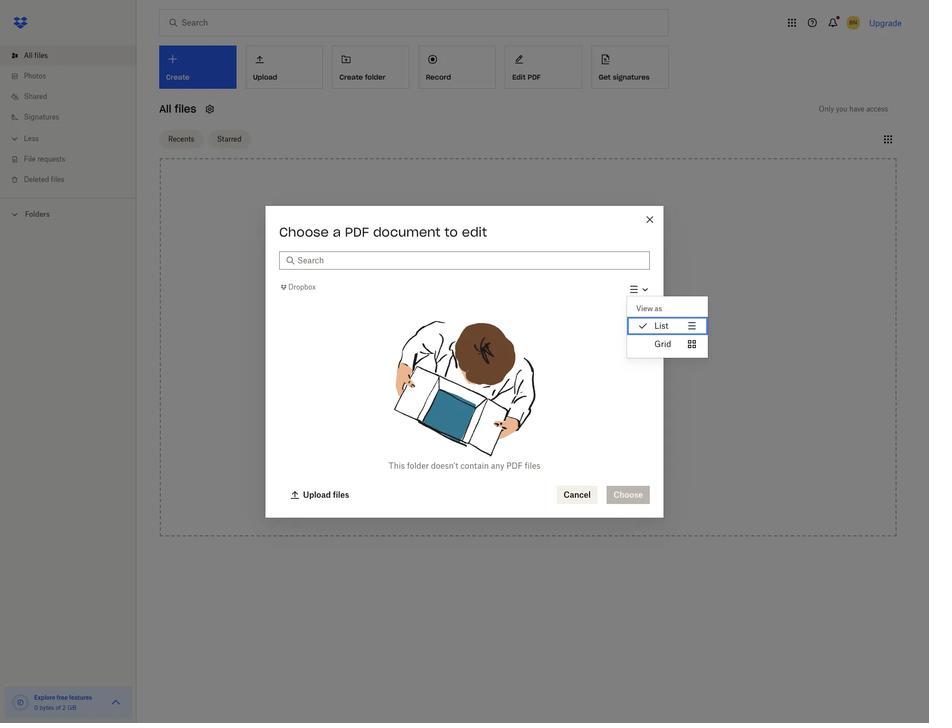 Task type: vqa. For each thing, say whether or not it's contained in the screenshot.
access
yes



Task type: describe. For each thing, give the bounding box(es) containing it.
files up recents
[[175, 102, 197, 116]]

upgrade
[[870, 18, 903, 28]]

deleted files link
[[9, 170, 137, 190]]

edit
[[462, 224, 488, 240]]

1 vertical spatial pdf
[[345, 224, 369, 240]]

pdf inside "button"
[[528, 73, 541, 81]]

contain
[[461, 461, 489, 470]]

files inside list item
[[34, 51, 48, 60]]

only
[[820, 105, 835, 113]]

list containing all files
[[0, 39, 137, 198]]

dropbox
[[289, 283, 316, 291]]

explore
[[34, 694, 55, 701]]

drop
[[482, 347, 501, 356]]

record
[[426, 73, 451, 81]]

all files list item
[[0, 46, 137, 66]]

choose
[[279, 224, 329, 240]]

edit pdf button
[[505, 46, 583, 89]]

all inside list item
[[24, 51, 33, 60]]

shared link
[[9, 87, 137, 107]]

starred
[[217, 135, 242, 143]]

view
[[637, 304, 654, 313]]

create folder button
[[332, 46, 410, 89]]

here
[[521, 347, 537, 356]]

you
[[837, 105, 848, 113]]

bytes
[[39, 705, 54, 711]]

less image
[[9, 133, 20, 145]]

create
[[340, 73, 363, 81]]

doesn't
[[431, 461, 459, 470]]

get
[[599, 73, 611, 81]]

starred button
[[208, 130, 251, 148]]

view as
[[637, 304, 663, 313]]

edit
[[513, 73, 526, 81]]

recents button
[[159, 130, 204, 148]]

file requests link
[[9, 149, 137, 170]]

dropbox image
[[9, 11, 32, 34]]

file requests
[[24, 155, 65, 163]]

grid radio item
[[628, 335, 708, 353]]

access
[[867, 105, 889, 113]]

document
[[373, 224, 441, 240]]

1 vertical spatial all files
[[159, 102, 197, 116]]

record button
[[419, 46, 496, 89]]

any
[[491, 461, 505, 470]]

explore free features 0 bytes of 2 gb
[[34, 694, 92, 711]]

this folder doesn't contain any pdf files
[[389, 461, 541, 470]]



Task type: locate. For each thing, give the bounding box(es) containing it.
dropbox link
[[279, 282, 316, 293]]

files right "any"
[[525, 461, 541, 470]]

free
[[57, 694, 68, 701]]

list
[[0, 39, 137, 198]]

pdf right "any"
[[507, 461, 523, 470]]

grid
[[655, 339, 672, 349]]

upload
[[549, 347, 575, 356]]

0 horizontal spatial all files
[[24, 51, 48, 60]]

files
[[34, 51, 48, 60], [175, 102, 197, 116], [51, 175, 64, 184], [503, 347, 519, 356], [525, 461, 541, 470]]

photos
[[24, 72, 46, 80]]

list
[[655, 321, 669, 331]]

get signatures
[[599, 73, 650, 81]]

folder right "this"
[[407, 461, 429, 470]]

folder inside choose a pdf document to edit "dialog"
[[407, 461, 429, 470]]

file
[[24, 155, 36, 163]]

0 horizontal spatial to
[[445, 224, 458, 240]]

all files up photos
[[24, 51, 48, 60]]

requests
[[37, 155, 65, 163]]

of
[[56, 705, 61, 711]]

recents
[[168, 135, 194, 143]]

1 horizontal spatial pdf
[[507, 461, 523, 470]]

1 horizontal spatial folder
[[407, 461, 429, 470]]

2 horizontal spatial pdf
[[528, 73, 541, 81]]

pdf
[[528, 73, 541, 81], [345, 224, 369, 240], [507, 461, 523, 470]]

all up photos
[[24, 51, 33, 60]]

0 horizontal spatial pdf
[[345, 224, 369, 240]]

pdf right the edit
[[528, 73, 541, 81]]

1 vertical spatial all
[[159, 102, 172, 116]]

1 horizontal spatial to
[[540, 347, 547, 356]]

get signatures button
[[592, 46, 669, 89]]

a
[[333, 224, 341, 240]]

0 vertical spatial pdf
[[528, 73, 541, 81]]

folders
[[25, 210, 50, 219]]

signatures
[[24, 113, 59, 121]]

folder for this
[[407, 461, 429, 470]]

choose a pdf document to edit dialog
[[266, 206, 708, 518]]

all
[[24, 51, 33, 60], [159, 102, 172, 116]]

0 horizontal spatial all
[[24, 51, 33, 60]]

upgrade link
[[870, 18, 903, 28]]

only you have access
[[820, 105, 889, 113]]

drop files here to upload
[[482, 347, 575, 356]]

folder for create
[[365, 73, 386, 81]]

to right here
[[540, 347, 547, 356]]

this
[[389, 461, 405, 470]]

shared
[[24, 92, 47, 101]]

pdf right the a
[[345, 224, 369, 240]]

all files inside list item
[[24, 51, 48, 60]]

deleted files
[[24, 175, 64, 184]]

all files up recents
[[159, 102, 197, 116]]

deleted
[[24, 175, 49, 184]]

all files link
[[9, 46, 137, 66]]

folder right the "create"
[[365, 73, 386, 81]]

to inside "dialog"
[[445, 224, 458, 240]]

folder inside button
[[365, 73, 386, 81]]

1 vertical spatial folder
[[407, 461, 429, 470]]

0 vertical spatial folder
[[365, 73, 386, 81]]

0 vertical spatial all files
[[24, 51, 48, 60]]

2 vertical spatial pdf
[[507, 461, 523, 470]]

to left edit
[[445, 224, 458, 240]]

1 horizontal spatial all files
[[159, 102, 197, 116]]

folders button
[[0, 205, 137, 223]]

2
[[62, 705, 66, 711]]

files left here
[[503, 347, 519, 356]]

all files
[[24, 51, 48, 60], [159, 102, 197, 116]]

0 horizontal spatial folder
[[365, 73, 386, 81]]

Search text field
[[298, 254, 644, 267]]

1 vertical spatial to
[[540, 347, 547, 356]]

1 horizontal spatial all
[[159, 102, 172, 116]]

gb
[[68, 705, 76, 711]]

files up photos
[[34, 51, 48, 60]]

less
[[24, 134, 39, 143]]

all up recents
[[159, 102, 172, 116]]

to
[[445, 224, 458, 240], [540, 347, 547, 356]]

folder
[[365, 73, 386, 81], [407, 461, 429, 470]]

features
[[69, 694, 92, 701]]

quota usage element
[[11, 694, 30, 712]]

photos link
[[9, 66, 137, 87]]

choose a pdf document to edit
[[279, 224, 488, 240]]

0 vertical spatial all
[[24, 51, 33, 60]]

files right deleted
[[51, 175, 64, 184]]

0 vertical spatial to
[[445, 224, 458, 240]]

create folder
[[340, 73, 386, 81]]

list radio item
[[628, 317, 708, 335]]

have
[[850, 105, 865, 113]]

signatures
[[613, 73, 650, 81]]

0
[[34, 705, 38, 711]]

signatures link
[[9, 107, 137, 127]]

as
[[655, 304, 663, 313]]

files inside choose a pdf document to edit "dialog"
[[525, 461, 541, 470]]

edit pdf
[[513, 73, 541, 81]]



